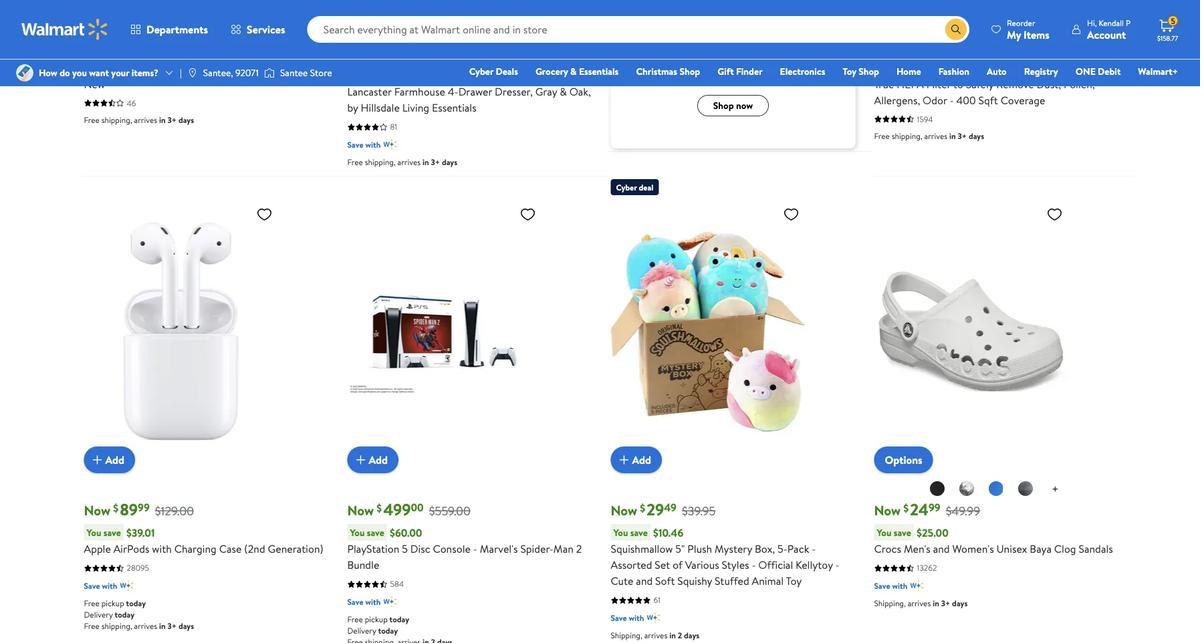 Task type: locate. For each thing, give the bounding box(es) containing it.
46
[[127, 97, 136, 109]]

toy down official
[[786, 574, 802, 589]]

save inside the you save $60.00 playstation 5 disc console - marvel's spider-man 2 bundle
[[367, 526, 385, 539]]

options up lancaster
[[347, 60, 380, 73]]

2 horizontal spatial  image
[[264, 66, 275, 80]]

2
[[576, 542, 582, 557], [678, 630, 682, 641]]

$ left 126
[[377, 20, 382, 34]]

add up "29"
[[632, 453, 652, 467]]

- right the console
[[473, 542, 477, 557]]

delivery
[[84, 609, 113, 621], [347, 625, 376, 637]]

in inside free pickup today delivery today free shipping, arrives in 3+ days
[[159, 621, 166, 632]]

1 vertical spatial essentials
[[432, 100, 477, 115]]

arrives down walmart plus image
[[645, 630, 668, 641]]

now for 126
[[347, 20, 374, 39]]

hi, kendall p account
[[1088, 17, 1131, 42]]

0 horizontal spatial delivery
[[84, 609, 113, 621]]

now for 279
[[84, 20, 111, 39]]

oak,
[[570, 84, 591, 99]]

pickup down apple
[[101, 598, 124, 609]]

add to cart image for playstation 5 disc console - marvel's spider-man 2 bundle image
[[353, 452, 369, 468]]

with down $39.01
[[152, 542, 172, 557]]

0 horizontal spatial and
[[636, 574, 653, 589]]

1 horizontal spatial options
[[885, 453, 923, 468]]

2 horizontal spatial |
[[323, 61, 325, 75]]

options up "24"
[[885, 453, 923, 468]]

pickup inside free pickup today delivery today
[[365, 614, 388, 625]]

0 horizontal spatial essentials
[[432, 100, 477, 115]]

cyber up drawer
[[469, 65, 494, 78]]

walmart plus image down 584
[[383, 595, 397, 609]]

1 vertical spatial to
[[954, 77, 964, 91]]

2 add button from the left
[[347, 447, 399, 474]]

| right absolute
[[180, 66, 182, 79]]

options for options from $126.22 – $153.00
[[347, 60, 380, 73]]

dresser,
[[495, 84, 533, 99]]

save for 499
[[367, 526, 385, 539]]

gift
[[718, 65, 734, 78]]

1 horizontal spatial shipping,
[[875, 598, 906, 609]]

walmart plus image for 89
[[120, 579, 133, 593]]

 image
[[16, 64, 33, 82], [264, 66, 275, 80], [187, 68, 198, 78]]

5 left 'disc'
[[402, 542, 408, 557]]

options from $126.22 – $153.00
[[347, 60, 474, 73]]

arrives down the 13262
[[908, 598, 931, 609]]

add to favorites list, apple airpods with charging case (2nd generation) image
[[257, 206, 273, 223]]

0 vertical spatial 5
[[1171, 15, 1176, 27]]

99 inside now $ 89 99 $129.00
[[138, 500, 150, 515]]

save up squishmallow
[[631, 526, 648, 539]]

options inside the options link
[[885, 453, 923, 468]]

add button up 499
[[347, 447, 399, 474]]

now left "89"
[[84, 501, 111, 520]]

28095
[[127, 563, 149, 574]]

essentials down 4-
[[432, 100, 477, 115]]

save up apple
[[103, 526, 121, 539]]

walmart plus image up the shipping, arrives in 3+ days
[[911, 579, 924, 593]]

graphite image
[[1018, 481, 1034, 497]]

0 horizontal spatial to
[[713, 40, 726, 59]]

99 up $39.01
[[138, 500, 150, 515]]

- right 'pack'
[[812, 542, 816, 557]]

1 horizontal spatial pickup
[[365, 614, 388, 625]]

man
[[554, 542, 574, 557]]

free shipping, arrives in 3+ days for 279
[[84, 114, 194, 125]]

Search search field
[[307, 16, 970, 43]]

save up v8
[[103, 45, 121, 58]]

free
[[84, 114, 100, 125], [875, 130, 890, 142], [347, 157, 363, 168], [84, 598, 100, 609], [347, 614, 363, 625], [84, 621, 100, 632]]

3 add from the left
[[632, 453, 652, 467]]

0 horizontal spatial 5
[[402, 542, 408, 557]]

1 horizontal spatial free shipping, arrives in 3+ days
[[347, 157, 458, 168]]

 image left how
[[16, 64, 33, 82]]

cyber left deal
[[616, 182, 637, 193]]

0 horizontal spatial  image
[[16, 64, 33, 82]]

now left 57
[[875, 20, 901, 39]]

walmart plus image down 28095
[[120, 579, 133, 593]]

toy inside the you save $10.46 squishmallow 5" plush mystery box, 5-pack - assorted set of various styles - official kellytoy - cute and soft squishy stuffed animal toy
[[786, 574, 802, 589]]

reorder
[[1007, 17, 1036, 28]]

add up "89"
[[105, 453, 124, 467]]

 image for santee, 92071
[[187, 68, 198, 78]]

3+ inside free pickup today delivery today free shipping, arrives in 3+ days
[[168, 621, 177, 632]]

you inside the you save $60.00 playstation 5 disc console - marvel's spider-man 2 bundle
[[350, 526, 365, 539]]

shop for toy shop
[[859, 65, 879, 78]]

now inside now $ 57 99 $119.99
[[875, 20, 901, 39]]

delivery down bundle
[[347, 625, 376, 637]]

absolute
[[131, 61, 173, 75]]

$ for 89
[[113, 501, 119, 516]]

add button up "29"
[[611, 447, 662, 474]]

you inside you save $39.01 apple airpods with charging case (2nd generation)
[[87, 526, 101, 539]]

1 horizontal spatial 2
[[678, 630, 682, 641]]

0 horizontal spatial add
[[105, 453, 124, 467]]

and inside you save $25.00 crocs men's and women's unisex baya clog sandals
[[934, 542, 950, 557]]

99
[[145, 19, 157, 34], [927, 19, 939, 34], [138, 500, 150, 515], [929, 500, 941, 515]]

save with up free pickup today delivery today in the left bottom of the page
[[347, 596, 381, 608]]

1 horizontal spatial to
[[954, 77, 964, 91]]

arrives inside free pickup today delivery today free shipping, arrives in 3+ days
[[134, 621, 157, 632]]

& left oak,
[[560, 84, 567, 99]]

save for 24
[[875, 580, 891, 592]]

to inside up to 65% off weekly finds, limited time!
[[713, 40, 726, 59]]

flash deals image
[[611, 0, 856, 24]]

Walmart Site-Wide search field
[[307, 16, 970, 43]]

toy left miko
[[843, 65, 857, 78]]

$129.00
[[155, 503, 194, 519]]

delivery inside free pickup today delivery today
[[347, 625, 376, 637]]

 image for santee store
[[264, 66, 275, 80]]

essentials inside grocery & essentials link
[[579, 65, 619, 78]]

1 horizontal spatial toy
[[843, 65, 857, 78]]

 image left santee, on the top left
[[187, 68, 198, 78]]

1 vertical spatial pickup
[[365, 614, 388, 625]]

up to 65% off weekly finds, limited time!
[[673, 40, 794, 79]]

now $ 126 22 $173.00
[[347, 17, 462, 40]]

with for walmart plus icon associated with 499
[[365, 596, 381, 608]]

1 horizontal spatial add
[[369, 453, 388, 467]]

to right up
[[713, 40, 726, 59]]

99 left search icon
[[927, 19, 939, 34]]

$
[[113, 20, 119, 34], [377, 20, 382, 34], [904, 20, 909, 34], [113, 501, 119, 516], [377, 501, 382, 516], [640, 501, 646, 516], [904, 501, 909, 516]]

2 add to cart image from the left
[[353, 452, 369, 468]]

console
[[433, 542, 471, 557]]

with for walmart plus icon associated with 89
[[102, 580, 117, 592]]

(2nd
[[244, 542, 265, 557]]

1 add button from the left
[[84, 447, 135, 474]]

1 horizontal spatial essentials
[[579, 65, 619, 78]]

99 inside now $ 57 99 $119.99
[[927, 19, 939, 34]]

timer
[[1082, 61, 1108, 75]]

save inside the you save $10.46 squishmallow 5" plush mystery box, 5-pack - assorted set of various styles - official kellytoy - cute and soft squishy stuffed animal toy
[[631, 526, 648, 539]]

with up the shipping, arrives in 3+ days
[[893, 580, 908, 592]]

1 vertical spatial delivery
[[347, 625, 376, 637]]

christmas
[[636, 65, 678, 78]]

$ inside now $ 126 22 $173.00
[[377, 20, 382, 34]]

save for 89
[[103, 526, 121, 539]]

- inside the you save $60.00 playstation 5 disc console - marvel's spider-man 2 bundle
[[473, 542, 477, 557]]

toy
[[843, 65, 857, 78], [786, 574, 802, 589]]

| right santee
[[323, 61, 325, 75]]

now inside now $ 89 99 $129.00
[[84, 501, 111, 520]]

crocs
[[875, 542, 902, 557]]

$ inside now $ 29 49 $39.95
[[640, 501, 646, 516]]

13262
[[917, 563, 937, 574]]

box,
[[755, 542, 775, 557]]

- left 400 on the right top of the page
[[950, 93, 954, 107]]

now $ 24 99 $49.99
[[875, 498, 981, 521]]

$ inside now $ 24 99 $49.99
[[904, 501, 909, 516]]

items
[[1024, 27, 1050, 42]]

$ inside now $ 89 99 $129.00
[[113, 501, 119, 516]]

add for add 'button' for squishmallow 5" plush mystery box, 5-pack - assorted set of various styles - official kellytoy - cute and soft squishy stuffed animal toy image
[[632, 453, 652, 467]]

0 horizontal spatial pickup
[[101, 598, 124, 609]]

off
[[756, 40, 774, 59]]

save for 29
[[611, 612, 627, 624]]

now inside now $ 126 22 $173.00
[[347, 20, 374, 39]]

0 horizontal spatial add to cart image
[[89, 452, 105, 468]]

pickup down bundle
[[365, 614, 388, 625]]

bright cobalt image
[[989, 481, 1005, 497]]

2 inside the you save $60.00 playstation 5 disc console - marvel's spider-man 2 bundle
[[576, 542, 582, 557]]

1 horizontal spatial cyber
[[616, 182, 637, 193]]

1 horizontal spatial delivery
[[347, 625, 376, 637]]

and down the $25.00
[[934, 542, 950, 557]]

5-
[[778, 542, 788, 557]]

1 horizontal spatial add to cart image
[[353, 452, 369, 468]]

$ for 126
[[377, 20, 382, 34]]

$ left "29"
[[640, 501, 646, 516]]

now inside now $ 24 99 $49.99
[[875, 501, 901, 520]]

with inside miko home air purifier with multiple speeds timer true hepa filter to safely remove dust, pollen, allergens, odor - 400 sqft coverage
[[984, 61, 1003, 75]]

days inside free pickup today delivery today free shipping, arrives in 3+ days
[[178, 621, 194, 632]]

1 vertical spatial cyber
[[616, 182, 637, 193]]

0 horizontal spatial toy
[[786, 574, 802, 589]]

you for 499
[[350, 526, 365, 539]]

delivery for 499
[[347, 625, 376, 637]]

0 horizontal spatial 2
[[576, 542, 582, 557]]

plush
[[688, 542, 712, 557]]

vacuum
[[218, 61, 255, 75]]

5
[[1171, 15, 1176, 27], [402, 542, 408, 557]]

services button
[[219, 13, 297, 45]]

2 horizontal spatial free shipping, arrives in 3+ days
[[875, 130, 985, 142]]

99 inside now $ 279 99 $519.99
[[145, 19, 157, 34]]

1 horizontal spatial  image
[[187, 68, 198, 78]]

499
[[383, 498, 411, 521]]

with left walmart plus image
[[629, 612, 644, 624]]

black/white image
[[959, 481, 975, 497]]

5 up $158.77
[[1171, 15, 1176, 27]]

save with for 499
[[347, 596, 381, 608]]

you up squishmallow
[[614, 526, 628, 539]]

1 vertical spatial options
[[885, 453, 923, 468]]

1 vertical spatial &
[[560, 84, 567, 99]]

now inside now $ 499 00 $559.00
[[347, 501, 374, 520]]

now inside now $ 279 99 $519.99
[[84, 20, 111, 39]]

1 vertical spatial shipping,
[[611, 630, 643, 641]]

multiple
[[1006, 61, 1044, 75]]

1594
[[917, 113, 933, 125]]

you up dyson in the top of the page
[[87, 45, 101, 58]]

true
[[875, 77, 894, 91]]

1 vertical spatial toy
[[786, 574, 802, 589]]

shipping, down 28095
[[101, 621, 132, 632]]

92071
[[235, 66, 259, 79]]

2 add from the left
[[369, 453, 388, 467]]

now left "24"
[[875, 501, 901, 520]]

2 right man
[[576, 542, 582, 557]]

save up free pickup today delivery today in the left bottom of the page
[[347, 596, 364, 608]]

now left 126
[[347, 20, 374, 39]]

free shipping, arrives in 3+ days down 81
[[347, 157, 458, 168]]

deals
[[496, 65, 518, 78]]

1 horizontal spatial add button
[[347, 447, 399, 474]]

crocs men's and women's unisex baya clog sandals image
[[875, 201, 1068, 463]]

2 shop from the left
[[859, 65, 879, 78]]

set
[[655, 558, 670, 573]]

with down apple
[[102, 580, 117, 592]]

add up 499
[[369, 453, 388, 467]]

now inside now $ 29 49 $39.95
[[611, 501, 638, 520]]

1 shop from the left
[[680, 65, 700, 78]]

you inside you save $240.00 dyson v8 absolute cordless vacuum | silver/nickel | new
[[87, 45, 101, 58]]

1 horizontal spatial 5
[[1171, 15, 1176, 27]]

0 horizontal spatial options
[[347, 60, 380, 73]]

1 horizontal spatial and
[[934, 542, 950, 557]]

save for 29
[[631, 526, 648, 539]]

0 vertical spatial and
[[934, 542, 950, 557]]

shipping,
[[875, 598, 906, 609], [611, 630, 643, 641]]

2 horizontal spatial add button
[[611, 447, 662, 474]]

free shipping, arrives in 3+ days for 57
[[875, 130, 985, 142]]

1 horizontal spatial shop
[[859, 65, 879, 78]]

silver/nickel
[[262, 61, 321, 75]]

gray
[[535, 84, 557, 99]]

allergens,
[[875, 93, 921, 107]]

1 add to cart image from the left
[[89, 452, 105, 468]]

shop left home link
[[859, 65, 879, 78]]

0 vertical spatial options
[[347, 60, 380, 73]]

$ left 279
[[113, 20, 119, 34]]

1 vertical spatial and
[[636, 574, 653, 589]]

now left 279
[[84, 20, 111, 39]]

shipping, down 'cute'
[[611, 630, 643, 641]]

save with for 89
[[84, 580, 117, 592]]

pollen,
[[1064, 77, 1095, 91]]

free shipping, arrives in 3+ days down 1594
[[875, 130, 985, 142]]

$ for 499
[[377, 501, 382, 516]]

men's
[[904, 542, 931, 557]]

do
[[60, 66, 70, 79]]

save up men's
[[894, 526, 912, 539]]

0 vertical spatial free shipping, arrives in 3+ days
[[84, 114, 194, 125]]

0 vertical spatial 2
[[576, 542, 582, 557]]

pickup for 89
[[101, 598, 124, 609]]

search icon image
[[951, 24, 962, 35]]

essentials up oak,
[[579, 65, 619, 78]]

3 add button from the left
[[611, 447, 662, 474]]

$ left "24"
[[904, 501, 909, 516]]

0 vertical spatial &
[[571, 65, 577, 78]]

save inside you save $39.01 apple airpods with charging case (2nd generation)
[[103, 526, 121, 539]]

81
[[390, 121, 397, 132]]

and down assorted
[[636, 574, 653, 589]]

women's
[[953, 542, 994, 557]]

0 horizontal spatial shipping,
[[611, 630, 643, 641]]

save with left walmart plus image
[[611, 612, 644, 624]]

hillsdale
[[361, 100, 400, 115]]

save down crocs
[[875, 580, 891, 592]]

save with down apple
[[84, 580, 117, 592]]

0 horizontal spatial cyber
[[469, 65, 494, 78]]

add for apple airpods with charging case (2nd generation) image add 'button'
[[105, 453, 124, 467]]

you save $240.00 dyson v8 absolute cordless vacuum | silver/nickel | new
[[84, 44, 325, 91]]

1 add from the left
[[105, 453, 124, 467]]

- inside miko home air purifier with multiple speeds timer true hepa filter to safely remove dust, pollen, allergens, odor - 400 sqft coverage
[[950, 93, 954, 107]]

0 vertical spatial essentials
[[579, 65, 619, 78]]

today
[[126, 598, 146, 609], [115, 609, 135, 621], [390, 614, 409, 625], [378, 625, 398, 637]]

0 vertical spatial to
[[713, 40, 726, 59]]

save inside you save $25.00 crocs men's and women's unisex baya clog sandals
[[894, 526, 912, 539]]

shipping, down crocs
[[875, 598, 906, 609]]

$46.78
[[390, 44, 422, 59]]

delivery inside free pickup today delivery today free shipping, arrives in 3+ days
[[84, 609, 113, 621]]

99 down black icon
[[929, 500, 941, 515]]

grocery & essentials link
[[530, 64, 625, 79]]

shop for christmas shop
[[680, 65, 700, 78]]

home inside miko home air purifier with multiple speeds timer true hepa filter to safely remove dust, pollen, allergens, odor - 400 sqft coverage
[[900, 61, 928, 75]]

walmart plus image for 499
[[383, 595, 397, 609]]

shipping, down the 46
[[101, 114, 132, 125]]

$ left 57
[[904, 20, 909, 34]]

to down the purifier
[[954, 77, 964, 91]]

3+
[[168, 114, 177, 125], [958, 130, 967, 142], [431, 157, 440, 168], [942, 598, 951, 609], [168, 621, 177, 632]]

walmart image
[[21, 19, 108, 40]]

add to cart image
[[89, 452, 105, 468], [353, 452, 369, 468]]

free shipping, arrives in 3+ days down the 46
[[84, 114, 194, 125]]

walmart plus image
[[383, 138, 397, 151], [120, 579, 133, 593], [911, 579, 924, 593], [383, 595, 397, 609]]

0 vertical spatial delivery
[[84, 609, 113, 621]]

finds,
[[708, 64, 733, 79]]

with down hillsdale at top
[[365, 139, 381, 150]]

save with up the shipping, arrives in 3+ days
[[875, 580, 908, 592]]

arrives down 28095
[[134, 621, 157, 632]]

1 horizontal spatial &
[[571, 65, 577, 78]]

you up apple
[[87, 526, 101, 539]]

126
[[383, 17, 406, 40]]

how do you want your items?
[[39, 66, 159, 79]]

0 vertical spatial shipping,
[[875, 598, 906, 609]]

now left 499
[[347, 501, 374, 520]]

squishmallow 5" plush mystery box, 5-pack - assorted set of various styles - official kellytoy - cute and soft squishy stuffed animal toy image
[[611, 201, 805, 463]]

save down apple
[[84, 580, 100, 592]]

you save $39.01 apple airpods with charging case (2nd generation)
[[84, 525, 324, 557]]

0 horizontal spatial &
[[560, 84, 567, 99]]

0 horizontal spatial free shipping, arrives in 3+ days
[[84, 114, 194, 125]]

save left walmart plus image
[[611, 612, 627, 624]]

0 vertical spatial pickup
[[101, 598, 124, 609]]

air
[[931, 61, 944, 75]]

delivery down apple
[[84, 609, 113, 621]]

you inside the you save $10.46 squishmallow 5" plush mystery box, 5-pack - assorted set of various styles - official kellytoy - cute and soft squishy stuffed animal toy
[[614, 526, 628, 539]]

home up hepa
[[900, 61, 928, 75]]

black image
[[930, 481, 946, 497]]

pickup inside free pickup today delivery today free shipping, arrives in 3+ days
[[101, 598, 124, 609]]

with for walmart plus icon underneath 81
[[365, 139, 381, 150]]

departments
[[146, 22, 208, 37]]

0 vertical spatial cyber
[[469, 65, 494, 78]]

reorder my items
[[1007, 17, 1050, 42]]

$ inside now $ 279 99 $519.99
[[113, 20, 119, 34]]

with
[[984, 61, 1003, 75], [365, 139, 381, 150], [152, 542, 172, 557], [102, 580, 117, 592], [893, 580, 908, 592], [365, 596, 381, 608], [629, 612, 644, 624]]

living
[[402, 100, 429, 115]]

save up "playstation"
[[367, 526, 385, 539]]

save with for 29
[[611, 612, 644, 624]]

1 vertical spatial free shipping, arrives in 3+ days
[[875, 130, 985, 142]]

0 horizontal spatial add button
[[84, 447, 135, 474]]

save for 24
[[894, 526, 912, 539]]

1 vertical spatial 5
[[402, 542, 408, 557]]

99 inside now $ 24 99 $49.99
[[929, 500, 941, 515]]

61
[[654, 595, 661, 606]]

with up free pickup today delivery today in the left bottom of the page
[[365, 596, 381, 608]]

playstation
[[347, 542, 400, 557]]

 image for how do you want your items?
[[16, 64, 33, 82]]

now left "29"
[[611, 501, 638, 520]]

you up crocs
[[877, 526, 892, 539]]

add button up "89"
[[84, 447, 135, 474]]

miko home air purifier with multiple speeds timer true hepa filter to safely remove dust, pollen, allergens, odor - 400 sqft coverage
[[875, 61, 1108, 107]]

$ left "89"
[[113, 501, 119, 516]]

arrives
[[134, 114, 157, 125], [925, 130, 948, 142], [398, 157, 421, 168], [908, 598, 931, 609], [134, 621, 157, 632], [645, 630, 668, 641]]

toy shop
[[843, 65, 879, 78]]

99 up $240.00
[[145, 19, 157, 34]]

you up "playstation"
[[350, 526, 365, 539]]

2 down squishy
[[678, 630, 682, 641]]

$ inside now $ 57 99 $119.99
[[904, 20, 909, 34]]

2 horizontal spatial add
[[632, 453, 652, 467]]

shop down up
[[680, 65, 700, 78]]

delivery for 89
[[84, 609, 113, 621]]

now
[[84, 20, 111, 39], [347, 20, 374, 39], [875, 20, 901, 39], [84, 501, 111, 520], [347, 501, 374, 520], [611, 501, 638, 520], [875, 501, 901, 520]]

0 horizontal spatial shop
[[680, 65, 700, 78]]

| right vacuum
[[257, 61, 260, 75]]

$ inside now $ 499 00 $559.00
[[377, 501, 382, 516]]

you inside you save $25.00 crocs men's and women's unisex baya clog sandals
[[877, 526, 892, 539]]



Task type: vqa. For each thing, say whether or not it's contained in the screenshot.
Search Search Field at the top of page
yes



Task type: describe. For each thing, give the bounding box(es) containing it.
you
[[72, 66, 87, 79]]

99 for 279
[[145, 19, 157, 34]]

+
[[1052, 481, 1059, 498]]

& inside the lancaster farmhouse 4-drawer dresser, gray & oak, by hillsdale living essentials
[[560, 84, 567, 99]]

1 vertical spatial 2
[[678, 630, 682, 641]]

free inside free pickup today delivery today
[[347, 614, 363, 625]]

cordless
[[175, 61, 215, 75]]

add for add 'button' corresponding to playstation 5 disc console - marvel's spider-man 2 bundle image
[[369, 453, 388, 467]]

marvel's
[[480, 542, 518, 557]]

options link
[[875, 447, 933, 474]]

styles
[[722, 558, 749, 573]]

home right true at the top of the page
[[897, 65, 921, 78]]

shipping, inside free pickup today delivery today free shipping, arrives in 3+ days
[[101, 621, 132, 632]]

$ for 29
[[640, 501, 646, 516]]

clog
[[1055, 542, 1077, 557]]

- right kellytoy
[[836, 558, 840, 573]]

baya
[[1030, 542, 1052, 557]]

now $ 499 00 $559.00
[[347, 498, 471, 521]]

squishmallow
[[611, 542, 673, 557]]

cyber for cyber deals
[[469, 65, 494, 78]]

auto
[[987, 65, 1007, 78]]

shipping, down 81
[[365, 157, 396, 168]]

+ button
[[1041, 479, 1070, 500]]

shipping, down 1594
[[892, 130, 923, 142]]

shipping, arrives in 2 days
[[611, 630, 700, 641]]

you save $60.00 playstation 5 disc console - marvel's spider-man 2 bundle
[[347, 525, 582, 573]]

584
[[390, 579, 404, 590]]

registry link
[[1018, 64, 1065, 79]]

add to cart image for apple airpods with charging case (2nd generation) image
[[89, 452, 105, 468]]

finder
[[736, 65, 763, 78]]

drawer
[[459, 84, 492, 99]]

santee, 92071
[[203, 66, 259, 79]]

save with down "by"
[[347, 139, 381, 150]]

now for 57
[[875, 20, 901, 39]]

want
[[89, 66, 109, 79]]

400
[[957, 93, 976, 107]]

0 horizontal spatial |
[[180, 66, 182, 79]]

v8
[[116, 61, 129, 75]]

1 horizontal spatial |
[[257, 61, 260, 75]]

walmart plus image down 81
[[383, 138, 397, 151]]

weekly
[[673, 64, 706, 79]]

purifier
[[947, 61, 981, 75]]

odor
[[923, 93, 948, 107]]

you save $25.00 crocs men's and women's unisex baya clog sandals
[[875, 525, 1113, 557]]

how
[[39, 66, 57, 79]]

now for 89
[[84, 501, 111, 520]]

p
[[1126, 17, 1131, 28]]

options for options
[[885, 453, 923, 468]]

add button for apple airpods with charging case (2nd generation) image
[[84, 447, 135, 474]]

now for 499
[[347, 501, 374, 520]]

lancaster
[[347, 84, 392, 99]]

grocery & essentials
[[536, 65, 619, 78]]

soft
[[656, 574, 675, 589]]

5 inside the you save $60.00 playstation 5 disc console - marvel's spider-man 2 bundle
[[402, 542, 408, 557]]

christmas shop
[[636, 65, 700, 78]]

49
[[664, 500, 677, 515]]

65%
[[729, 40, 753, 59]]

now for 29
[[611, 501, 638, 520]]

$10.46
[[653, 525, 684, 540]]

0 vertical spatial toy
[[843, 65, 857, 78]]

walmart+
[[1139, 65, 1179, 78]]

$ for 279
[[113, 20, 119, 34]]

save for 89
[[84, 580, 100, 592]]

my
[[1007, 27, 1021, 42]]

bundle
[[347, 558, 379, 573]]

arrives down 1594
[[925, 130, 948, 142]]

disc
[[410, 542, 430, 557]]

with for walmart plus image
[[629, 612, 644, 624]]

items?
[[132, 66, 159, 79]]

shipping, for 29
[[611, 630, 643, 641]]

save down "by"
[[347, 139, 364, 150]]

essentials inside the lancaster farmhouse 4-drawer dresser, gray & oak, by hillsdale living essentials
[[432, 100, 477, 115]]

add to cart image
[[616, 452, 632, 468]]

add to favorites list, squishmallow 5" plush mystery box, 5-pack - assorted set of various styles - official kellytoy - cute and soft squishy stuffed animal toy image
[[784, 206, 800, 223]]

now $ 89 99 $129.00
[[84, 498, 194, 521]]

toy shop link
[[837, 64, 885, 79]]

$119.99
[[944, 21, 980, 38]]

99 for 89
[[138, 500, 150, 515]]

279
[[120, 17, 145, 40]]

4-
[[448, 84, 459, 99]]

99 for 24
[[929, 500, 941, 515]]

89
[[120, 498, 138, 521]]

you for 89
[[87, 526, 101, 539]]

$25.00
[[917, 525, 949, 540]]

save with for 24
[[875, 580, 908, 592]]

you for 29
[[614, 526, 628, 539]]

$49.99
[[946, 503, 981, 519]]

your
[[111, 66, 129, 79]]

charging
[[174, 542, 217, 557]]

dust,
[[1037, 77, 1062, 91]]

playstation 5 disc console - marvel's spider-man 2 bundle image
[[347, 201, 541, 463]]

22
[[406, 19, 418, 34]]

save inside you save $240.00 dyson v8 absolute cordless vacuum | silver/nickel | new
[[103, 45, 121, 58]]

walmart plus image for 24
[[911, 579, 924, 593]]

squishy
[[678, 574, 712, 589]]

arrives down living
[[398, 157, 421, 168]]

99 for 57
[[927, 19, 939, 34]]

now $ 57 99 $119.99
[[875, 17, 980, 40]]

00
[[411, 500, 424, 515]]

apple airpods with charging case (2nd generation) image
[[84, 201, 278, 463]]

christmas shop link
[[630, 64, 706, 79]]

fashion link
[[933, 64, 976, 79]]

grocery
[[536, 65, 568, 78]]

arrives down the 46
[[134, 114, 157, 125]]

cyber for cyber deal
[[616, 182, 637, 193]]

add button for playstation 5 disc console - marvel's spider-man 2 bundle image
[[347, 447, 399, 474]]

to inside miko home air purifier with multiple speeds timer true hepa filter to safely remove dust, pollen, allergens, odor - 400 sqft coverage
[[954, 77, 964, 91]]

- right the styles
[[752, 558, 756, 573]]

$126.22
[[404, 60, 434, 73]]

add to favorites list, playstation 5 disc console - marvel's spider-man 2 bundle image
[[520, 206, 536, 223]]

$240.00
[[126, 44, 165, 59]]

5"
[[676, 542, 685, 557]]

with inside you save $39.01 apple airpods with charging case (2nd generation)
[[152, 542, 172, 557]]

with for walmart plus icon for 24
[[893, 580, 908, 592]]

coverage
[[1001, 93, 1046, 107]]

2 vertical spatial free shipping, arrives in 3+ days
[[347, 157, 458, 168]]

apple
[[84, 542, 111, 557]]

registry
[[1024, 65, 1059, 78]]

$ for 24
[[904, 501, 909, 516]]

you for 24
[[877, 526, 892, 539]]

$153.00
[[444, 60, 474, 73]]

store
[[310, 66, 332, 79]]

sandals
[[1079, 542, 1113, 557]]

one debit
[[1076, 65, 1121, 78]]

add to favorites list, crocs men's and women's unisex baya clog sandals image
[[1047, 206, 1063, 223]]

up
[[693, 40, 710, 59]]

now $ 279 99 $519.99
[[84, 17, 200, 40]]

pickup for 499
[[365, 614, 388, 625]]

fashion
[[939, 65, 970, 78]]

various
[[685, 558, 719, 573]]

add button for squishmallow 5" plush mystery box, 5-pack - assorted set of various styles - official kellytoy - cute and soft squishy stuffed animal toy image
[[611, 447, 662, 474]]

electronics
[[780, 65, 826, 78]]

lancaster farmhouse 4-drawer dresser, gray & oak, by hillsdale living essentials
[[347, 84, 591, 115]]

hi,
[[1088, 17, 1097, 28]]

and inside the you save $10.46 squishmallow 5" plush mystery box, 5-pack - assorted set of various styles - official kellytoy - cute and soft squishy stuffed animal toy
[[636, 574, 653, 589]]

$ for 57
[[904, 20, 909, 34]]

cyber deals
[[469, 65, 518, 78]]

57
[[910, 17, 927, 40]]

remove
[[997, 77, 1035, 91]]

now for 24
[[875, 501, 901, 520]]

save for 499
[[347, 596, 364, 608]]

sqft
[[979, 93, 998, 107]]

walmart plus image
[[647, 611, 660, 625]]

$559.00
[[429, 503, 471, 519]]

speeds
[[1046, 61, 1079, 75]]

account
[[1088, 27, 1126, 42]]

by
[[347, 100, 358, 115]]

shipping, for 24
[[875, 598, 906, 609]]

24
[[910, 498, 929, 521]]



